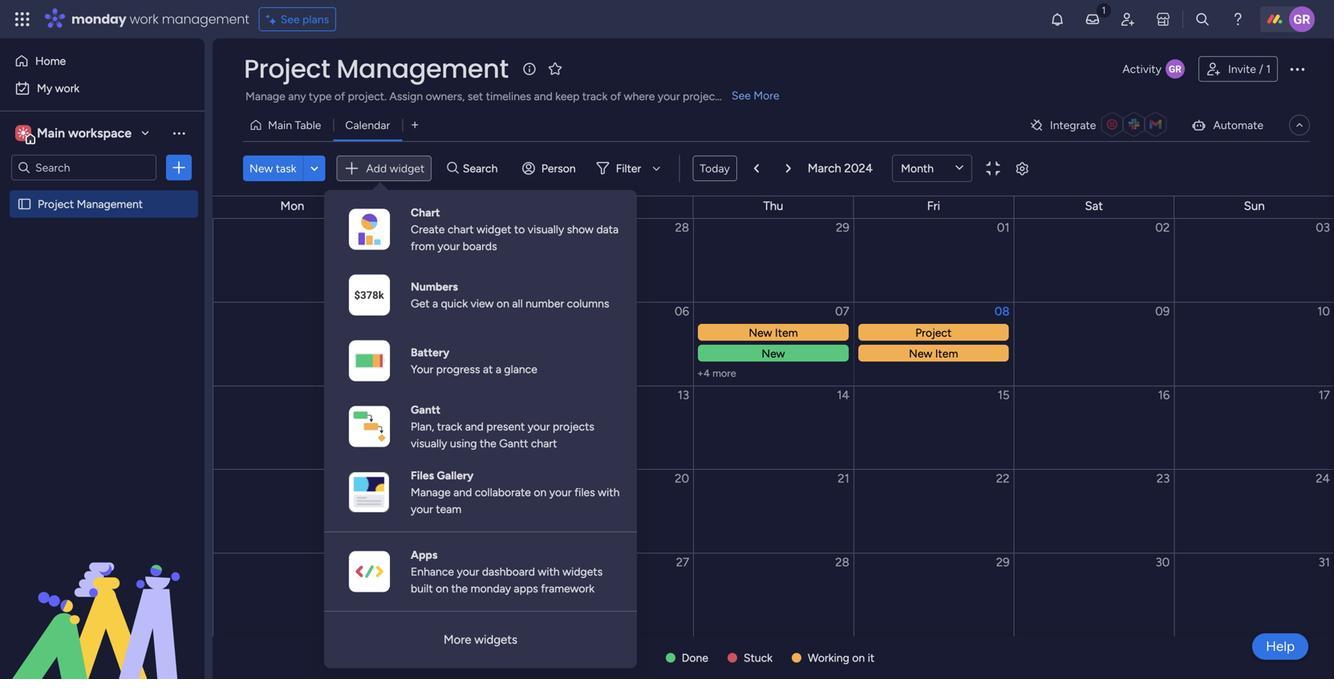 Task type: describe. For each thing, give the bounding box(es) containing it.
public board image
[[17, 197, 32, 212]]

see for see more
[[732, 89, 751, 102]]

my
[[37, 81, 52, 95]]

files gallery manage and collaborate on your files with your team
[[411, 469, 620, 516]]

files
[[575, 486, 595, 499]]

0 vertical spatial monday
[[71, 10, 126, 28]]

enhance
[[411, 565, 454, 579]]

+4 more link
[[697, 367, 853, 379]]

visually inside chart create chart widget to visually show data from your boards
[[528, 223, 564, 236]]

manage inside files gallery manage and collaborate on your files with your team
[[411, 486, 451, 499]]

task
[[276, 162, 296, 175]]

march
[[808, 161, 841, 176]]

sat
[[1085, 199, 1103, 213]]

main workspace
[[37, 126, 132, 141]]

collaborate
[[475, 486, 531, 499]]

plan,
[[411, 420, 434, 434]]

invite / 1 button
[[1199, 56, 1278, 82]]

activity
[[1123, 62, 1162, 76]]

+4
[[697, 367, 710, 379]]

workspace options image
[[171, 125, 187, 141]]

automate button
[[1185, 112, 1270, 138]]

home link
[[10, 48, 195, 74]]

1 horizontal spatial gantt
[[499, 437, 528, 451]]

lottie animation image
[[0, 518, 205, 680]]

at
[[483, 363, 493, 376]]

management
[[162, 10, 249, 28]]

see for see plans
[[281, 12, 300, 26]]

see more link
[[730, 87, 781, 104]]

Project Management field
[[240, 51, 513, 87]]

month
[[901, 162, 934, 175]]

0 horizontal spatial widgets
[[474, 633, 518, 647]]

set
[[468, 89, 483, 103]]

done
[[682, 652, 708, 665]]

and for files gallery manage and collaborate on your files with your team
[[454, 486, 472, 499]]

mon
[[280, 199, 304, 213]]

your inside gantt plan, track and present your projects visually using the gantt chart
[[528, 420, 550, 434]]

your inside apps enhance your dashboard with widgets built on the monday apps framework
[[457, 565, 479, 579]]

show
[[567, 223, 594, 236]]

number
[[526, 297, 564, 311]]

main table button
[[243, 112, 333, 138]]

thu
[[763, 199, 784, 213]]

filter
[[616, 162, 641, 175]]

automate
[[1213, 118, 1264, 132]]

add view image
[[412, 119, 418, 131]]

your right where
[[658, 89, 680, 103]]

calendar button
[[333, 112, 402, 138]]

on inside apps enhance your dashboard with widgets built on the monday apps framework
[[436, 582, 449, 596]]

work for monday
[[130, 10, 159, 28]]

battery your progress at a glance
[[411, 346, 537, 376]]

create
[[411, 223, 445, 236]]

with inside files gallery manage and collaborate on your files with your team
[[598, 486, 620, 499]]

0 vertical spatial gantt
[[411, 403, 441, 417]]

your inside chart create chart widget to visually show data from your boards
[[438, 240, 460, 253]]

using
[[450, 437, 477, 451]]

table
[[295, 118, 321, 132]]

progress
[[436, 363, 480, 376]]

person button
[[516, 156, 585, 181]]

management inside list box
[[77, 197, 143, 211]]

show board description image
[[520, 61, 539, 77]]

visually inside gantt plan, track and present your projects visually using the gantt chart
[[411, 437, 447, 451]]

built
[[411, 582, 433, 596]]

main table
[[268, 118, 321, 132]]

calendar
[[345, 118, 390, 132]]

select product image
[[14, 11, 30, 27]]

add widget
[[366, 161, 425, 175]]

today button
[[693, 156, 737, 181]]

2 workspace image from the left
[[18, 124, 29, 142]]

arrow down image
[[647, 159, 666, 178]]

monday work management
[[71, 10, 249, 28]]

monday marketplace image
[[1155, 11, 1171, 27]]

working
[[808, 652, 850, 665]]

invite / 1
[[1228, 62, 1271, 76]]

home option
[[10, 48, 195, 74]]

chart
[[411, 206, 440, 219]]

projects
[[553, 420, 594, 434]]

0 vertical spatial management
[[336, 51, 509, 87]]

more widgets
[[444, 633, 518, 647]]

lottie animation element
[[0, 518, 205, 680]]

Search field
[[459, 157, 507, 180]]

present
[[486, 420, 525, 434]]

dashboard
[[482, 565, 535, 579]]

2024
[[844, 161, 873, 176]]

numbers
[[411, 280, 458, 294]]

widget inside chart create chart widget to visually show data from your boards
[[477, 223, 512, 236]]

gantt plan, track and present your projects visually using the gantt chart
[[411, 403, 594, 451]]

data
[[597, 223, 619, 236]]

project management inside list box
[[38, 197, 143, 211]]

manage any type of project. assign owners, set timelines and keep track of where your project stands.
[[246, 89, 758, 103]]

1 horizontal spatial project
[[244, 51, 330, 87]]

chart inside gantt plan, track and present your projects visually using the gantt chart
[[531, 437, 557, 451]]

get
[[411, 297, 430, 311]]

stands.
[[722, 89, 758, 103]]

view
[[471, 297, 494, 311]]

1 image
[[1097, 1, 1111, 19]]

project
[[683, 89, 719, 103]]

battery
[[411, 346, 450, 359]]

notifications image
[[1049, 11, 1066, 27]]

see plans button
[[259, 7, 336, 31]]

fri
[[927, 199, 940, 213]]

my work link
[[10, 75, 195, 101]]

angle down image
[[311, 162, 318, 175]]

Search in workspace field
[[34, 158, 134, 177]]

files
[[411, 469, 434, 483]]

main workspace button
[[11, 120, 156, 147]]

1 of from the left
[[335, 89, 345, 103]]

glance
[[504, 363, 537, 376]]

from
[[411, 240, 435, 253]]

person
[[542, 162, 576, 175]]

widgets inside apps enhance your dashboard with widgets built on the monday apps framework
[[563, 565, 603, 579]]

see plans
[[281, 12, 329, 26]]



Task type: vqa. For each thing, say whether or not it's contained in the screenshot.


Task type: locate. For each thing, give the bounding box(es) containing it.
1 horizontal spatial chart
[[531, 437, 557, 451]]

options image
[[1288, 59, 1307, 79]]

0 horizontal spatial work
[[55, 81, 80, 95]]

options image
[[171, 160, 187, 176]]

invite members image
[[1120, 11, 1136, 27]]

1 horizontal spatial work
[[130, 10, 159, 28]]

1 vertical spatial the
[[451, 582, 468, 596]]

new
[[250, 162, 273, 175]]

your left files
[[549, 486, 572, 499]]

1 vertical spatial a
[[496, 363, 501, 376]]

add
[[366, 161, 387, 175]]

see more
[[732, 89, 780, 102]]

the
[[480, 437, 496, 451], [451, 582, 468, 596]]

activity button
[[1116, 56, 1192, 82]]

type
[[309, 89, 332, 103]]

0 horizontal spatial track
[[437, 420, 462, 434]]

a inside numbers get a quick view on all number columns
[[432, 297, 438, 311]]

new task
[[250, 162, 296, 175]]

integrate
[[1050, 118, 1096, 132]]

0 vertical spatial more
[[754, 89, 780, 102]]

collapse board header image
[[1293, 119, 1306, 132]]

0 horizontal spatial project
[[38, 197, 74, 211]]

0 vertical spatial and
[[534, 89, 553, 103]]

project management list box
[[0, 187, 205, 434]]

a
[[432, 297, 438, 311], [496, 363, 501, 376]]

1 vertical spatial monday
[[471, 582, 511, 596]]

1 horizontal spatial a
[[496, 363, 501, 376]]

1 horizontal spatial track
[[582, 89, 608, 103]]

chart down tue
[[448, 223, 474, 236]]

my work
[[37, 81, 80, 95]]

integrate button
[[1023, 108, 1178, 142]]

apps enhance your dashboard with widgets built on the monday apps framework
[[411, 548, 603, 596]]

1 horizontal spatial manage
[[411, 486, 451, 499]]

manage down files
[[411, 486, 451, 499]]

0 horizontal spatial with
[[538, 565, 560, 579]]

0 horizontal spatial more
[[444, 633, 471, 647]]

monday
[[71, 10, 126, 28], [471, 582, 511, 596]]

chart inside chart create chart widget to visually show data from your boards
[[448, 223, 474, 236]]

assign
[[389, 89, 423, 103]]

widgets up framework
[[563, 565, 603, 579]]

1 workspace image from the left
[[15, 124, 31, 142]]

chart create chart widget to visually show data from your boards
[[411, 206, 619, 253]]

working on it
[[808, 652, 875, 665]]

project management
[[244, 51, 509, 87], [38, 197, 143, 211]]

main inside workspace selection element
[[37, 126, 65, 141]]

boards
[[463, 240, 497, 253]]

sun
[[1244, 199, 1265, 213]]

0 vertical spatial see
[[281, 12, 300, 26]]

home
[[35, 54, 66, 68]]

1
[[1266, 62, 1271, 76]]

with right files
[[598, 486, 620, 499]]

framework
[[541, 582, 595, 596]]

0 horizontal spatial visually
[[411, 437, 447, 451]]

1 horizontal spatial the
[[480, 437, 496, 451]]

0 horizontal spatial widget
[[390, 161, 425, 175]]

1 horizontal spatial project management
[[244, 51, 509, 87]]

all
[[512, 297, 523, 311]]

update feed image
[[1085, 11, 1101, 27]]

1 vertical spatial with
[[538, 565, 560, 579]]

management
[[336, 51, 509, 87], [77, 197, 143, 211]]

0 horizontal spatial main
[[37, 126, 65, 141]]

search everything image
[[1195, 11, 1211, 27]]

1 horizontal spatial visually
[[528, 223, 564, 236]]

1 horizontal spatial of
[[610, 89, 621, 103]]

work up home option
[[130, 10, 159, 28]]

monday down dashboard
[[471, 582, 511, 596]]

0 horizontal spatial manage
[[246, 89, 285, 103]]

your right from
[[438, 240, 460, 253]]

main left table
[[268, 118, 292, 132]]

0 vertical spatial chart
[[448, 223, 474, 236]]

1 horizontal spatial main
[[268, 118, 292, 132]]

and
[[534, 89, 553, 103], [465, 420, 484, 434], [454, 486, 472, 499]]

1 vertical spatial widget
[[477, 223, 512, 236]]

1 horizontal spatial with
[[598, 486, 620, 499]]

project management down search in workspace field
[[38, 197, 143, 211]]

filter button
[[590, 156, 666, 181]]

add to favorites image
[[547, 61, 563, 77]]

0 vertical spatial project management
[[244, 51, 509, 87]]

invite
[[1228, 62, 1256, 76]]

my work option
[[10, 75, 195, 101]]

monday up home "link"
[[71, 10, 126, 28]]

and left keep
[[534, 89, 553, 103]]

your
[[411, 363, 433, 376]]

chart down projects
[[531, 437, 557, 451]]

track up the using
[[437, 420, 462, 434]]

manage left any
[[246, 89, 285, 103]]

apps
[[411, 548, 438, 562]]

apps
[[514, 582, 538, 596]]

0 horizontal spatial see
[[281, 12, 300, 26]]

1 vertical spatial visually
[[411, 437, 447, 451]]

gantt down present at bottom left
[[499, 437, 528, 451]]

0 horizontal spatial chart
[[448, 223, 474, 236]]

0 vertical spatial the
[[480, 437, 496, 451]]

+4 more
[[697, 367, 736, 379]]

gallery
[[437, 469, 474, 483]]

1 horizontal spatial management
[[336, 51, 509, 87]]

0 horizontal spatial the
[[451, 582, 468, 596]]

1 horizontal spatial widget
[[477, 223, 512, 236]]

0 vertical spatial a
[[432, 297, 438, 311]]

more down enhance
[[444, 633, 471, 647]]

2 vertical spatial and
[[454, 486, 472, 499]]

widget inside add widget popup button
[[390, 161, 425, 175]]

0 horizontal spatial a
[[432, 297, 438, 311]]

any
[[288, 89, 306, 103]]

visually
[[528, 223, 564, 236], [411, 437, 447, 451]]

1 vertical spatial and
[[465, 420, 484, 434]]

workspace selection element
[[15, 124, 134, 144]]

project up any
[[244, 51, 330, 87]]

widget up boards
[[477, 223, 512, 236]]

a right at
[[496, 363, 501, 376]]

the down enhance
[[451, 582, 468, 596]]

see left plans
[[281, 12, 300, 26]]

quick
[[441, 297, 468, 311]]

a inside battery your progress at a glance
[[496, 363, 501, 376]]

widgets down apps
[[474, 633, 518, 647]]

timelines
[[486, 89, 531, 103]]

see right project
[[732, 89, 751, 102]]

1 horizontal spatial more
[[754, 89, 780, 102]]

with inside apps enhance your dashboard with widgets built on the monday apps framework
[[538, 565, 560, 579]]

list arrow image
[[754, 163, 759, 174]]

1 vertical spatial management
[[77, 197, 143, 211]]

1 vertical spatial more
[[444, 633, 471, 647]]

greg robinson image
[[1289, 6, 1315, 32]]

it
[[868, 652, 875, 665]]

project right public board icon
[[38, 197, 74, 211]]

widget
[[390, 161, 425, 175], [477, 223, 512, 236]]

track
[[582, 89, 608, 103], [437, 420, 462, 434]]

project management up the project.
[[244, 51, 509, 87]]

and down gallery
[[454, 486, 472, 499]]

workspace image
[[15, 124, 31, 142], [18, 124, 29, 142]]

stuck
[[744, 652, 773, 665]]

the down present at bottom left
[[480, 437, 496, 451]]

1 vertical spatial see
[[732, 89, 751, 102]]

1 vertical spatial work
[[55, 81, 80, 95]]

1 vertical spatial chart
[[531, 437, 557, 451]]

manage
[[246, 89, 285, 103], [411, 486, 451, 499]]

more
[[713, 367, 736, 379]]

a right get
[[432, 297, 438, 311]]

of
[[335, 89, 345, 103], [610, 89, 621, 103]]

see
[[281, 12, 300, 26], [732, 89, 751, 102]]

0 vertical spatial manage
[[246, 89, 285, 103]]

1 horizontal spatial see
[[732, 89, 751, 102]]

more right project
[[754, 89, 780, 102]]

and inside files gallery manage and collaborate on your files with your team
[[454, 486, 472, 499]]

help
[[1266, 639, 1295, 655]]

with
[[598, 486, 620, 499], [538, 565, 560, 579]]

main down 'my'
[[37, 126, 65, 141]]

where
[[624, 89, 655, 103]]

of left where
[[610, 89, 621, 103]]

on down enhance
[[436, 582, 449, 596]]

1 vertical spatial gantt
[[499, 437, 528, 451]]

project
[[244, 51, 330, 87], [38, 197, 74, 211]]

0 vertical spatial work
[[130, 10, 159, 28]]

new task button
[[243, 156, 303, 181]]

workspace
[[68, 126, 132, 141]]

more
[[754, 89, 780, 102], [444, 633, 471, 647]]

on inside files gallery manage and collaborate on your files with your team
[[534, 486, 547, 499]]

1 horizontal spatial monday
[[471, 582, 511, 596]]

management down search in workspace field
[[77, 197, 143, 211]]

management up assign
[[336, 51, 509, 87]]

and for gantt plan, track and present your projects visually using the gantt chart
[[465, 420, 484, 434]]

1 vertical spatial project
[[38, 197, 74, 211]]

v2 search image
[[447, 159, 459, 178]]

your left team at the bottom of the page
[[411, 503, 433, 516]]

owners,
[[426, 89, 465, 103]]

the inside apps enhance your dashboard with widgets built on the monday apps framework
[[451, 582, 468, 596]]

0 horizontal spatial of
[[335, 89, 345, 103]]

2 of from the left
[[610, 89, 621, 103]]

track inside gantt plan, track and present your projects visually using the gantt chart
[[437, 420, 462, 434]]

gantt up plan,
[[411, 403, 441, 417]]

on right collaborate
[[534, 486, 547, 499]]

on inside numbers get a quick view on all number columns
[[497, 297, 509, 311]]

monday inside apps enhance your dashboard with widgets built on the monday apps framework
[[471, 582, 511, 596]]

list arrow image
[[786, 163, 791, 174]]

work for my
[[55, 81, 80, 95]]

project.
[[348, 89, 387, 103]]

0 vertical spatial widgets
[[563, 565, 603, 579]]

0 vertical spatial project
[[244, 51, 330, 87]]

track right keep
[[582, 89, 608, 103]]

numbers get a quick view on all number columns
[[411, 280, 609, 311]]

tue
[[443, 199, 462, 213]]

0 vertical spatial with
[[598, 486, 620, 499]]

0 vertical spatial widget
[[390, 161, 425, 175]]

the inside gantt plan, track and present your projects visually using the gantt chart
[[480, 437, 496, 451]]

main for main workspace
[[37, 126, 65, 141]]

on left it
[[852, 652, 865, 665]]

1 vertical spatial manage
[[411, 486, 451, 499]]

0 horizontal spatial gantt
[[411, 403, 441, 417]]

0 horizontal spatial monday
[[71, 10, 126, 28]]

visually right to
[[528, 223, 564, 236]]

plans
[[303, 12, 329, 26]]

with up framework
[[538, 565, 560, 579]]

widget right add at the top
[[390, 161, 425, 175]]

team
[[436, 503, 462, 516]]

option
[[0, 190, 205, 193]]

work inside option
[[55, 81, 80, 95]]

and up the using
[[465, 420, 484, 434]]

your right enhance
[[457, 565, 479, 579]]

gantt
[[411, 403, 441, 417], [499, 437, 528, 451]]

work right 'my'
[[55, 81, 80, 95]]

1 horizontal spatial widgets
[[563, 565, 603, 579]]

0 vertical spatial track
[[582, 89, 608, 103]]

on left all
[[497, 297, 509, 311]]

0 horizontal spatial management
[[77, 197, 143, 211]]

1 vertical spatial widgets
[[474, 633, 518, 647]]

1 vertical spatial project management
[[38, 197, 143, 211]]

today
[[700, 162, 730, 175]]

0 horizontal spatial project management
[[38, 197, 143, 211]]

main for main table
[[268, 118, 292, 132]]

see inside button
[[281, 12, 300, 26]]

1 vertical spatial track
[[437, 420, 462, 434]]

0 vertical spatial visually
[[528, 223, 564, 236]]

and inside gantt plan, track and present your projects visually using the gantt chart
[[465, 420, 484, 434]]

help button
[[1253, 634, 1309, 660]]

main
[[268, 118, 292, 132], [37, 126, 65, 141]]

keep
[[555, 89, 580, 103]]

of right the type
[[335, 89, 345, 103]]

march 2024
[[808, 161, 873, 176]]

your right present at bottom left
[[528, 420, 550, 434]]

columns
[[567, 297, 609, 311]]

help image
[[1230, 11, 1246, 27]]

visually down plan,
[[411, 437, 447, 451]]

project inside list box
[[38, 197, 74, 211]]



